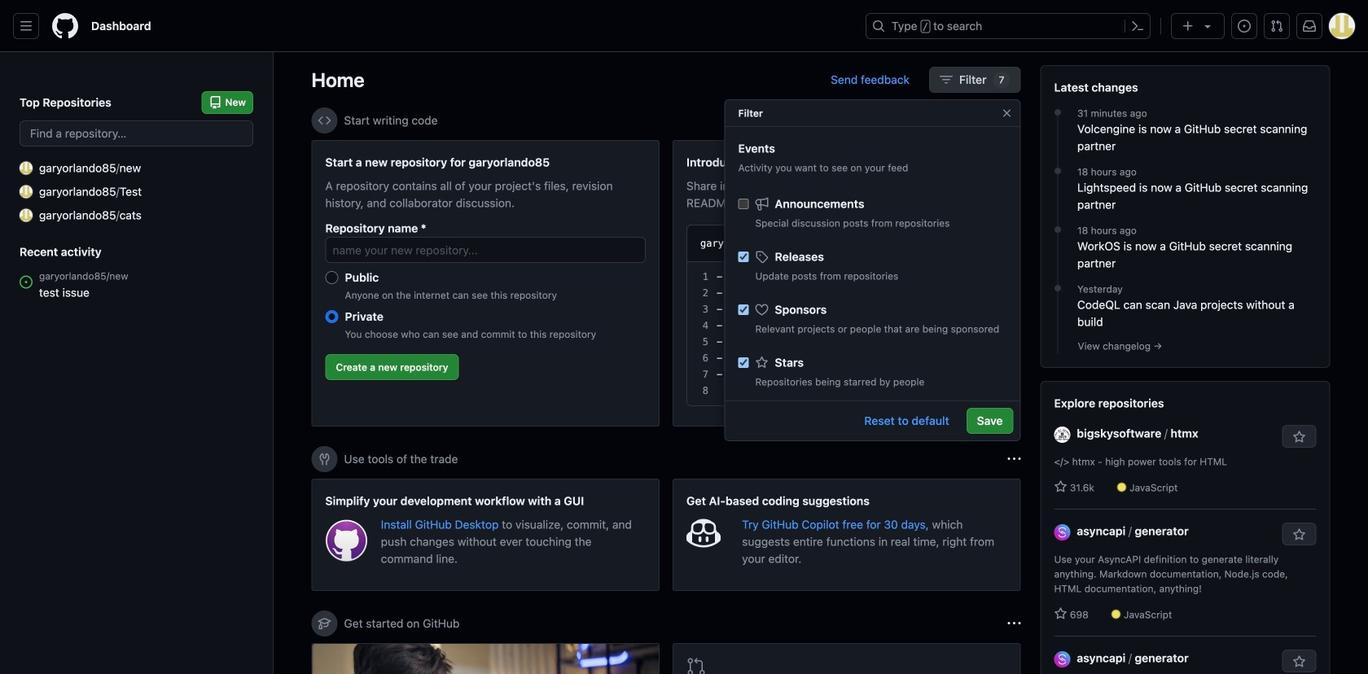 Task type: vqa. For each thing, say whether or not it's contained in the screenshot.
the topmost @asyncapi profile image
yes



Task type: describe. For each thing, give the bounding box(es) containing it.
notifications image
[[1303, 20, 1316, 33]]

start a new repository element
[[312, 140, 660, 427]]

homepage image
[[52, 13, 78, 39]]

open issue image
[[20, 276, 33, 289]]

star image for 2nd @asyncapi profile icon from the bottom of the explore repositories navigation
[[1054, 608, 1067, 621]]

3 dot fill image from the top
[[1052, 282, 1065, 295]]

Top Repositories search field
[[20, 121, 253, 147]]

command palette image
[[1131, 20, 1144, 33]]

2 @asyncapi profile image from the top
[[1054, 651, 1071, 668]]

none radio inside start a new repository element
[[325, 310, 338, 323]]

heart image
[[755, 303, 768, 316]]

star image for @bigskysoftware profile image
[[1054, 481, 1067, 494]]

star this repository image for @bigskysoftware profile image
[[1293, 431, 1306, 444]]

Find a repository… text field
[[20, 121, 253, 147]]

mortar board image
[[318, 617, 331, 630]]

test image
[[20, 185, 33, 198]]

star this repository image for 2nd @asyncapi profile icon from the bottom of the explore repositories navigation
[[1293, 529, 1306, 542]]

dot fill image
[[1052, 165, 1065, 178]]

name your new repository... text field
[[325, 237, 646, 263]]

simplify your development workflow with a gui element
[[312, 479, 660, 591]]

what is github? image
[[312, 644, 659, 674]]

why am i seeing this? image for what is github? element
[[1008, 617, 1021, 630]]

introduce yourself with a profile readme element
[[673, 140, 1021, 427]]

git pull request image
[[687, 657, 706, 674]]

git pull request image
[[1271, 20, 1284, 33]]

issue opened image
[[1238, 20, 1251, 33]]

filter image
[[940, 73, 953, 86]]

megaphone image
[[755, 198, 768, 211]]

1 @asyncapi profile image from the top
[[1054, 524, 1071, 541]]

2 dot fill image from the top
[[1052, 223, 1065, 236]]

close menu image
[[1001, 107, 1014, 120]]

cats image
[[20, 209, 33, 222]]

star this repository image
[[1293, 656, 1306, 669]]



Task type: locate. For each thing, give the bounding box(es) containing it.
2 vertical spatial dot fill image
[[1052, 282, 1065, 295]]

get ai-based coding suggestions element
[[673, 479, 1021, 591]]

none radio inside start a new repository element
[[325, 271, 338, 284]]

new image
[[20, 162, 33, 175]]

None radio
[[325, 271, 338, 284]]

1 vertical spatial @asyncapi profile image
[[1054, 651, 1071, 668]]

why am i seeing this? image
[[1008, 453, 1021, 466]]

star image
[[755, 356, 768, 369]]

why am i seeing this? image for start a new repository element
[[1008, 114, 1021, 127]]

1 why am i seeing this? image from the top
[[1008, 114, 1021, 127]]

star image
[[1054, 481, 1067, 494], [1054, 608, 1067, 621]]

None radio
[[325, 310, 338, 323]]

1 vertical spatial dot fill image
[[1052, 223, 1065, 236]]

@bigskysoftware profile image
[[1054, 427, 1071, 443]]

1 star this repository image from the top
[[1293, 431, 1306, 444]]

code image
[[318, 114, 331, 127]]

1 dot fill image from the top
[[1052, 106, 1065, 119]]

0 vertical spatial @asyncapi profile image
[[1054, 524, 1071, 541]]

1 star image from the top
[[1054, 481, 1067, 494]]

1 vertical spatial star this repository image
[[1293, 529, 1306, 542]]

github desktop image
[[325, 520, 368, 562]]

explore element
[[1041, 65, 1331, 674]]

explore repositories navigation
[[1041, 381, 1331, 674]]

menu
[[725, 183, 1020, 613]]

2 star image from the top
[[1054, 608, 1067, 621]]

2 star this repository image from the top
[[1293, 529, 1306, 542]]

tag image
[[755, 250, 768, 263]]

what is github? element
[[312, 643, 660, 674]]

1 vertical spatial star image
[[1054, 608, 1067, 621]]

tools image
[[318, 453, 331, 466]]

0 vertical spatial why am i seeing this? image
[[1008, 114, 1021, 127]]

none submit inside introduce yourself with a profile readme element
[[941, 232, 993, 255]]

None submit
[[941, 232, 993, 255]]

triangle down image
[[1201, 20, 1214, 33]]

None checkbox
[[738, 252, 749, 262], [738, 305, 749, 315], [738, 252, 749, 262], [738, 305, 749, 315]]

plus image
[[1182, 20, 1195, 33]]

why am i seeing this? image
[[1008, 114, 1021, 127], [1008, 617, 1021, 630]]

2 why am i seeing this? image from the top
[[1008, 617, 1021, 630]]

star this repository image
[[1293, 431, 1306, 444], [1293, 529, 1306, 542]]

@asyncapi profile image
[[1054, 524, 1071, 541], [1054, 651, 1071, 668]]

dot fill image
[[1052, 106, 1065, 119], [1052, 223, 1065, 236], [1052, 282, 1065, 295]]

1 vertical spatial why am i seeing this? image
[[1008, 617, 1021, 630]]

0 vertical spatial star this repository image
[[1293, 431, 1306, 444]]

None checkbox
[[738, 199, 749, 209], [738, 358, 749, 368], [738, 199, 749, 209], [738, 358, 749, 368]]

0 vertical spatial star image
[[1054, 481, 1067, 494]]

0 vertical spatial dot fill image
[[1052, 106, 1065, 119]]



